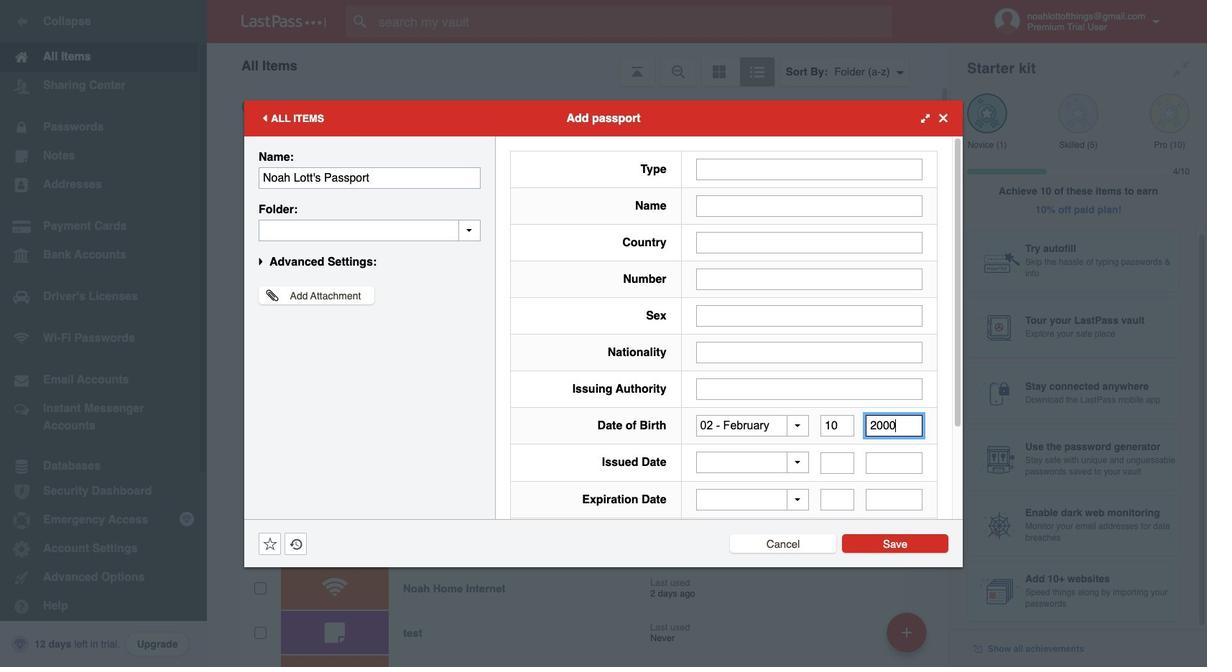 Task type: describe. For each thing, give the bounding box(es) containing it.
new item image
[[902, 628, 912, 638]]

Search search field
[[346, 6, 921, 37]]

new item navigation
[[882, 609, 936, 668]]

search my vault text field
[[346, 6, 921, 37]]

lastpass image
[[241, 15, 326, 28]]

vault options navigation
[[207, 43, 950, 86]]



Task type: locate. For each thing, give the bounding box(es) containing it.
dialog
[[244, 100, 963, 623]]

None text field
[[696, 158, 923, 180], [259, 220, 481, 241], [696, 268, 923, 290], [866, 415, 923, 437], [866, 489, 923, 511], [696, 158, 923, 180], [259, 220, 481, 241], [696, 268, 923, 290], [866, 415, 923, 437], [866, 489, 923, 511]]

main navigation navigation
[[0, 0, 207, 668]]

None text field
[[259, 167, 481, 189], [696, 195, 923, 217], [696, 232, 923, 253], [696, 305, 923, 327], [696, 342, 923, 363], [696, 378, 923, 400], [821, 415, 855, 437], [821, 452, 855, 474], [866, 452, 923, 474], [821, 489, 855, 511], [259, 167, 481, 189], [696, 195, 923, 217], [696, 232, 923, 253], [696, 305, 923, 327], [696, 342, 923, 363], [696, 378, 923, 400], [821, 415, 855, 437], [821, 452, 855, 474], [866, 452, 923, 474], [821, 489, 855, 511]]



